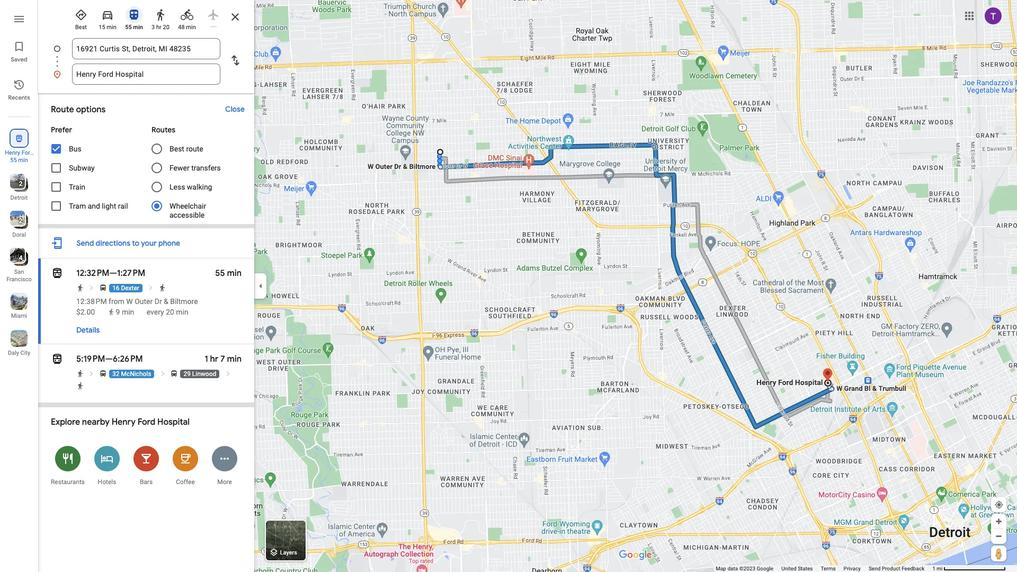 Task type: vqa. For each thing, say whether or not it's contained in the screenshot.
3 hr 20 option
yes



Task type: locate. For each thing, give the bounding box(es) containing it.
every 20 min
[[147, 308, 189, 316]]

1 vertical spatial hr
[[210, 354, 218, 365]]

48
[[178, 24, 185, 31]]

0 vertical spatial hospital
[[8, 157, 30, 164]]

1 horizontal spatial send
[[869, 566, 881, 572]]

9 min
[[116, 308, 134, 316]]

tram
[[69, 202, 86, 210]]

0 horizontal spatial 55 min
[[10, 157, 28, 164]]

1 inside 'directions' main content
[[205, 354, 208, 365]]

1 vertical spatial transit image
[[51, 352, 64, 367]]

0 vertical spatial best
[[75, 24, 87, 31]]

0 horizontal spatial best
[[75, 24, 87, 31]]

1 horizontal spatial henry
[[112, 417, 136, 428]]

1 vertical spatial henry
[[112, 417, 136, 428]]

train
[[69, 183, 85, 191]]

0 vertical spatial hr
[[156, 24, 162, 31]]

best down best travel modes icon
[[75, 24, 87, 31]]

1 vertical spatial 
[[51, 266, 64, 281]]

1 vertical spatial best
[[170, 145, 184, 153]]

best inside 'directions' main content
[[170, 145, 184, 153]]

ford up bars button
[[138, 417, 155, 428]]

 left the 12:32 pm
[[51, 266, 64, 281]]

20 right 3
[[163, 24, 170, 31]]

best for best
[[75, 24, 87, 31]]

0 horizontal spatial ford
[[22, 149, 33, 156]]

, then image down 1 hr 7 min
[[224, 370, 232, 378]]

2 places element for doral
[[11, 216, 23, 226]]

1 vertical spatial —
[[105, 354, 113, 365]]

best left route on the top left of the page
[[170, 145, 184, 153]]

from
[[109, 297, 124, 306]]

1 horizontal spatial transit image
[[128, 8, 140, 21]]

transit image right city
[[51, 352, 64, 367]]

hr left 7
[[210, 354, 218, 365]]


[[14, 132, 24, 144], [51, 266, 64, 281], [51, 352, 64, 367]]

1 for 1 hr 7 min
[[205, 354, 208, 365]]

none field for 2nd list item from the top
[[76, 64, 216, 85]]

0 horizontal spatial , then image
[[88, 284, 96, 292]]

, then image
[[88, 370, 96, 378], [159, 370, 167, 378]]

best travel modes image
[[75, 8, 87, 21]]

coffee
[[176, 479, 195, 486]]

1 vertical spatial ford
[[138, 417, 155, 428]]

2 places element up detroit
[[11, 179, 23, 189]]

1 2 places element from the top
[[11, 179, 23, 189]]

walk image for 12:32 pm — 1:27 pm
[[76, 284, 84, 292]]

miami
[[11, 313, 27, 320]]

0 vertical spatial none field
[[76, 38, 216, 59]]

2 up doral
[[19, 217, 23, 225]]

0 horizontal spatial hospital
[[8, 157, 30, 164]]

directions main content
[[38, 0, 254, 572]]

 for 12:32 pm
[[51, 266, 64, 281]]

None radio
[[202, 4, 225, 27]]

0 vertical spatial henry
[[5, 149, 20, 156]]

2 vertical spatial 55 min
[[215, 268, 242, 279]]

product
[[882, 566, 901, 572]]

walking
[[187, 183, 212, 191]]

0 horizontal spatial 1
[[205, 354, 208, 365]]

1 left mi on the bottom of the page
[[933, 566, 936, 572]]

hr inside 'directions' main content
[[210, 354, 218, 365]]

hospital up detroit
[[8, 157, 30, 164]]

walk image
[[76, 382, 84, 390]]

hr inside the 3 hr 20 'option'
[[156, 24, 162, 31]]

1 horizontal spatial ford
[[138, 417, 155, 428]]

bus image left 32
[[99, 370, 107, 378]]

transit image
[[51, 266, 64, 281]]

1 vertical spatial 55 min
[[10, 157, 28, 164]]

send for send product feedback
[[869, 566, 881, 572]]

0 vertical spatial send
[[77, 238, 94, 248]]

1 vertical spatial 20
[[166, 308, 174, 316]]

phone
[[158, 238, 180, 248]]

20
[[163, 24, 170, 31], [166, 308, 174, 316]]

send inside button
[[869, 566, 881, 572]]

55 min inside radio
[[125, 24, 143, 31]]

, then image left 29 at the bottom left of page
[[159, 370, 167, 378]]

15
[[99, 24, 105, 31]]

3 hr 20
[[152, 24, 170, 31]]

2 places element
[[11, 179, 23, 189], [11, 216, 23, 226]]

google
[[757, 566, 774, 572]]

send left product
[[869, 566, 881, 572]]

2 2 from the top
[[19, 217, 23, 225]]

list item
[[38, 38, 254, 72], [38, 64, 254, 85]]

bars button
[[127, 439, 166, 492]]

2 vertical spatial 55
[[215, 268, 225, 279]]

hospital inside 'directions' main content
[[157, 417, 190, 428]]

1 up linwood
[[205, 354, 208, 365]]

0 horizontal spatial , then image
[[88, 370, 96, 378]]

ford inside "henry ford hospital"
[[22, 149, 33, 156]]

bus image
[[99, 284, 107, 292], [99, 370, 107, 378], [170, 370, 178, 378]]

none field down starting point 16921 curtis st, detroit, mi 48235 field
[[76, 64, 216, 85]]

best for best route
[[170, 145, 184, 153]]

0 vertical spatial —
[[109, 268, 117, 279]]

12:32 pm
[[76, 268, 109, 279]]

henry right nearby at the bottom
[[112, 417, 136, 428]]

map
[[716, 566, 727, 572]]

footer
[[716, 565, 933, 572]]

 inside  list
[[14, 132, 24, 144]]

hotels button
[[87, 439, 127, 492]]

min inside option
[[107, 24, 116, 31]]

bus image for 12:32 pm
[[99, 284, 107, 292]]

 for 5:19 pm
[[51, 352, 64, 367]]

bus
[[69, 145, 81, 153]]

1 vertical spatial 1
[[933, 566, 936, 572]]

0 vertical spatial ford
[[22, 149, 33, 156]]

1 vertical spatial 2 places element
[[11, 216, 23, 226]]

none field down 3
[[76, 38, 216, 59]]

4
[[19, 254, 23, 262]]

transfers
[[191, 164, 221, 172]]

2 horizontal spatial 55 min
[[215, 268, 242, 279]]

transit image
[[128, 8, 140, 21], [51, 352, 64, 367]]

best inside option
[[75, 24, 87, 31]]

walking image
[[154, 8, 167, 21]]

rail
[[118, 202, 128, 210]]

15 min radio
[[96, 4, 119, 31]]

to
[[132, 238, 139, 248]]

1 horizontal spatial , then image
[[159, 370, 167, 378]]

none field starting point 16921 curtis st, detroit, mi 48235
[[76, 38, 216, 59]]

1 horizontal spatial 55
[[125, 24, 132, 31]]

1 vertical spatial 2
[[19, 217, 23, 225]]

20 down &
[[166, 308, 174, 316]]

list item down 3
[[38, 38, 254, 72]]

 up "henry ford hospital"
[[14, 132, 24, 144]]

0 vertical spatial 1
[[205, 354, 208, 365]]

2 , then image from the left
[[159, 370, 167, 378]]

2 horizontal spatial , then image
[[224, 370, 232, 378]]

$2.00
[[76, 308, 95, 316]]

list item down starting point 16921 curtis st, detroit, mi 48235 field
[[38, 64, 254, 85]]

list
[[38, 38, 254, 85]]

ford left prefer bus
[[22, 149, 33, 156]]

12:32 pm — 1:27 pm
[[76, 268, 145, 279]]

2 horizontal spatial 55
[[215, 268, 225, 279]]

map data ©2023 google
[[716, 566, 774, 572]]

google account: tyler black  
(blacklashes1000@gmail.com) image
[[985, 7, 1002, 24]]

1 vertical spatial none field
[[76, 64, 216, 85]]

hr right 3
[[156, 24, 162, 31]]

detroit
[[10, 195, 28, 201]]

1 horizontal spatial 1
[[933, 566, 936, 572]]

2 up detroit
[[19, 180, 23, 188]]

2 places element up doral
[[11, 216, 23, 226]]

— up 16
[[109, 268, 117, 279]]

1
[[205, 354, 208, 365], [933, 566, 936, 572]]

options
[[76, 104, 106, 115]]

1 vertical spatial hospital
[[157, 417, 190, 428]]

explore
[[51, 417, 80, 428]]

6:26 pm
[[113, 354, 143, 365]]

hospital up coffee button
[[157, 417, 190, 428]]

1 horizontal spatial hr
[[210, 354, 218, 365]]

— for 12:32 pm
[[109, 268, 117, 279]]

1 vertical spatial 55
[[10, 157, 17, 164]]

dr
[[155, 297, 162, 306]]

close button
[[220, 100, 250, 119]]

ford
[[22, 149, 33, 156], [138, 417, 155, 428]]

, then image
[[88, 284, 96, 292], [147, 284, 155, 292], [224, 370, 232, 378]]

send
[[77, 238, 94, 248], [869, 566, 881, 572]]

0 vertical spatial 55 min
[[125, 24, 143, 31]]

restaurants
[[51, 479, 85, 486]]

2 vertical spatial 
[[51, 352, 64, 367]]

send left directions
[[77, 238, 94, 248]]

directions
[[96, 238, 130, 248]]

wheelchair
[[170, 202, 206, 210]]

daly city button
[[0, 326, 38, 359]]

0 vertical spatial 20
[[163, 24, 170, 31]]

0 horizontal spatial henry
[[5, 149, 20, 156]]

your
[[141, 238, 157, 248]]

55 min
[[125, 24, 143, 31], [10, 157, 28, 164], [215, 268, 242, 279]]

bus image left 29 at the bottom left of page
[[170, 370, 178, 378]]

1 mi button
[[933, 566, 1006, 572]]

16 dexter
[[112, 285, 139, 292]]

transit image right driving icon
[[128, 8, 140, 21]]

send inside button
[[77, 238, 94, 248]]

0 vertical spatial 2 places element
[[11, 179, 23, 189]]

, then image up outer
[[147, 284, 155, 292]]

0 horizontal spatial 55
[[10, 157, 17, 164]]

1 horizontal spatial hospital
[[157, 417, 190, 428]]

, then image up the 12:38 pm
[[88, 284, 96, 292]]

None field
[[76, 38, 216, 59], [76, 64, 216, 85]]

1 horizontal spatial best
[[170, 145, 184, 153]]

2 none field from the top
[[76, 64, 216, 85]]

0 vertical spatial 55
[[125, 24, 132, 31]]

20 inside 'directions' main content
[[166, 308, 174, 316]]

1 none field from the top
[[76, 38, 216, 59]]

hospital
[[8, 157, 30, 164], [157, 417, 190, 428]]

0 horizontal spatial send
[[77, 238, 94, 248]]

feedback
[[902, 566, 925, 572]]

2 2 places element from the top
[[11, 216, 23, 226]]

0 vertical spatial 2
[[19, 180, 23, 188]]

more
[[217, 479, 232, 486]]

henry up detroit
[[5, 149, 20, 156]]

routes
[[152, 125, 176, 135]]

55 min inside  list
[[10, 157, 28, 164]]

1 2 from the top
[[19, 180, 23, 188]]

0 vertical spatial 
[[14, 132, 24, 144]]

restaurants button
[[48, 439, 87, 492]]

less
[[170, 183, 185, 191]]

1 horizontal spatial 55 min
[[125, 24, 143, 31]]

Destination Henry Ford Hospital field
[[76, 68, 216, 81]]

1 vertical spatial send
[[869, 566, 881, 572]]

bus image left 16
[[99, 284, 107, 292]]

accessible
[[170, 211, 205, 219]]

1 hr 7 min
[[205, 354, 242, 365]]

collapse side panel image
[[255, 280, 267, 292]]

walk image
[[76, 284, 84, 292], [158, 284, 166, 292], [76, 370, 84, 378]]

 right city
[[51, 352, 64, 367]]

, then image down 5:19 pm
[[88, 370, 96, 378]]

w
[[126, 297, 133, 306]]

walk image up walk icon at the bottom left of the page
[[76, 370, 84, 378]]

12:38 pm from w outer dr & biltmore $2.00
[[76, 297, 198, 316]]

walk image up the 12:38 pm
[[76, 284, 84, 292]]

united states button
[[782, 565, 813, 572]]

outer
[[135, 297, 153, 306]]

henry inside "henry ford hospital"
[[5, 149, 20, 156]]

55 inside radio
[[125, 24, 132, 31]]

— up 32
[[105, 354, 113, 365]]

55 inside 'directions' main content
[[215, 268, 225, 279]]

0 horizontal spatial transit image
[[51, 352, 64, 367]]

doral
[[12, 232, 26, 238]]

hr for 3
[[156, 24, 162, 31]]

best
[[75, 24, 87, 31], [170, 145, 184, 153]]

55
[[125, 24, 132, 31], [10, 157, 17, 164], [215, 268, 225, 279]]

min inside radio
[[133, 24, 143, 31]]

none field for 2nd list item from the bottom of the "google maps" element
[[76, 38, 216, 59]]

0 vertical spatial transit image
[[128, 8, 140, 21]]

footer containing map data ©2023 google
[[716, 565, 933, 572]]

0 horizontal spatial hr
[[156, 24, 162, 31]]



Task type: describe. For each thing, give the bounding box(es) containing it.
1 list item from the top
[[38, 38, 254, 72]]

recents button
[[0, 74, 38, 104]]

daly city
[[8, 350, 30, 357]]

55 min inside 'directions' main content
[[215, 268, 242, 279]]

bus image for 5:19 pm
[[99, 370, 107, 378]]

walk image for 5:19 pm — 6:26 pm
[[76, 370, 84, 378]]

1 horizontal spatial , then image
[[147, 284, 155, 292]]

daly
[[8, 350, 19, 357]]

16
[[112, 285, 119, 292]]

48 min
[[178, 24, 196, 31]]

Starting point 16921 Curtis St, Detroit, MI 48235 field
[[76, 42, 216, 55]]

saved
[[11, 56, 27, 63]]

saved button
[[0, 36, 38, 66]]

privacy button
[[844, 565, 861, 572]]

united states
[[782, 566, 813, 572]]

layers
[[280, 550, 297, 557]]

15 min
[[99, 24, 116, 31]]

7
[[220, 354, 225, 365]]

city
[[20, 350, 30, 357]]

route
[[51, 104, 74, 115]]

privacy
[[844, 566, 861, 572]]

send directions to your phone
[[77, 238, 180, 248]]

 list
[[0, 0, 38, 572]]

explore nearby henry ford hospital
[[51, 417, 190, 428]]

reverse starting point and destination image
[[229, 54, 242, 67]]

send product feedback
[[869, 566, 925, 572]]

1:27 pm
[[117, 268, 145, 279]]

2 list item from the top
[[38, 64, 254, 85]]

Best radio
[[70, 4, 92, 31]]

32 mcnichols
[[112, 370, 151, 378]]

francisco
[[6, 276, 32, 283]]

terms
[[821, 566, 836, 572]]

coffee button
[[166, 439, 205, 492]]

hr for 1
[[210, 354, 218, 365]]

dexter
[[121, 285, 139, 292]]

— for 5:19 pm
[[105, 354, 113, 365]]

biltmore
[[170, 297, 198, 306]]

send directions to your phone button
[[71, 233, 186, 254]]

close directions image
[[229, 11, 242, 23]]

google maps element
[[0, 0, 1018, 572]]

cycling image
[[181, 8, 193, 21]]

nearby
[[82, 417, 110, 428]]

send product feedback button
[[869, 565, 925, 572]]

48 min radio
[[176, 4, 198, 31]]

and
[[88, 202, 100, 210]]

2 for detroit
[[19, 180, 23, 188]]

1 mi
[[933, 566, 943, 572]]

walk image up &
[[158, 284, 166, 292]]

prefer bus
[[51, 125, 81, 153]]

show street view coverage image
[[992, 546, 1007, 562]]

29
[[184, 370, 191, 378]]

close
[[225, 104, 245, 114]]

san
[[14, 269, 24, 276]]

hotels
[[98, 479, 116, 486]]

miami button
[[0, 289, 38, 322]]

ford inside 'directions' main content
[[138, 417, 155, 428]]

walking image
[[108, 309, 115, 316]]

flights image
[[207, 8, 220, 21]]

55 min radio
[[123, 4, 145, 31]]

details
[[76, 325, 100, 335]]

2 places element for detroit
[[11, 179, 23, 189]]

2 for doral
[[19, 217, 23, 225]]

55 inside  list
[[10, 157, 17, 164]]

list inside "google maps" element
[[38, 38, 254, 85]]

route options
[[51, 104, 106, 115]]

zoom out image
[[995, 533, 1003, 541]]

less walking
[[170, 183, 212, 191]]

5:19 pm — 6:26 pm
[[76, 354, 143, 365]]

min inside option
[[186, 24, 196, 31]]

transit image containing 
[[51, 352, 64, 367]]

terms button
[[821, 565, 836, 572]]

details button
[[71, 321, 105, 340]]

united
[[782, 566, 797, 572]]

show your location image
[[995, 500, 1004, 510]]

recents
[[8, 94, 30, 101]]

20 inside 'option'
[[163, 24, 170, 31]]

min inside  list
[[18, 157, 28, 164]]

states
[[798, 566, 813, 572]]

henry ford hospital
[[5, 149, 33, 164]]

32
[[112, 370, 119, 378]]

wheelchair accessible
[[170, 202, 206, 219]]

4 places element
[[11, 253, 23, 263]]

send for send directions to your phone
[[77, 238, 94, 248]]

fewer
[[170, 164, 190, 172]]

1 for 1 mi
[[933, 566, 936, 572]]

3 hr 20 radio
[[149, 4, 172, 31]]

9
[[116, 308, 120, 316]]

fewer transfers
[[170, 164, 221, 172]]

©2023
[[740, 566, 756, 572]]

more button
[[205, 439, 244, 492]]

1 , then image from the left
[[88, 370, 96, 378]]

subway
[[69, 164, 95, 172]]

&
[[164, 297, 168, 306]]

12:38 pm
[[76, 297, 107, 306]]

bars
[[140, 479, 153, 486]]

san francisco
[[6, 269, 32, 283]]

none field destination henry ford hospital
[[76, 64, 216, 85]]

data
[[728, 566, 738, 572]]

mi
[[937, 566, 943, 572]]

transit image inside 55 min radio
[[128, 8, 140, 21]]

linwood
[[192, 370, 216, 378]]

henry inside 'directions' main content
[[112, 417, 136, 428]]

menu image
[[13, 13, 25, 25]]

prefer
[[51, 125, 72, 135]]

3
[[152, 24, 155, 31]]

route
[[186, 145, 203, 153]]

mcnichols
[[121, 370, 151, 378]]

hospital inside "henry ford hospital"
[[8, 157, 30, 164]]

zoom in image
[[995, 518, 1003, 526]]

every
[[147, 308, 164, 316]]

driving image
[[101, 8, 114, 21]]

footer inside "google maps" element
[[716, 565, 933, 572]]



